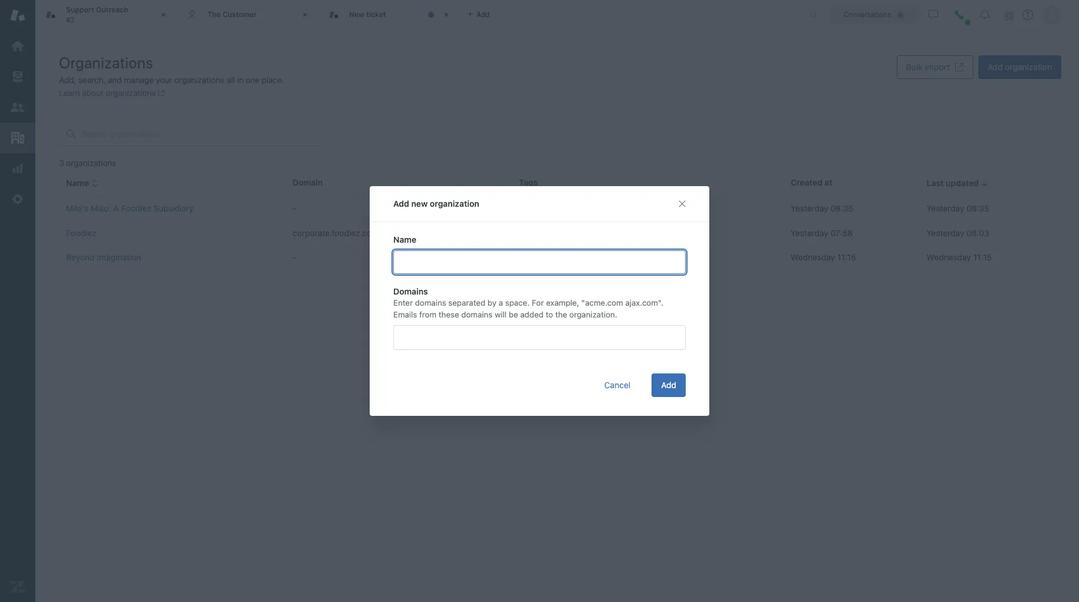 Task type: vqa. For each thing, say whether or not it's contained in the screenshot.
"Conversations"
yes



Task type: describe. For each thing, give the bounding box(es) containing it.
conversations button
[[831, 5, 918, 24]]

new
[[349, 10, 365, 19]]

0 vertical spatial foodlez
[[121, 204, 151, 214]]

enter
[[393, 299, 413, 308]]

beyond imagination
[[66, 253, 141, 263]]

- up space.
[[519, 253, 523, 263]]

customers image
[[10, 100, 25, 115]]

space.
[[505, 299, 530, 308]]

1 wednesday from the left
[[791, 253, 836, 263]]

bulk import
[[907, 62, 950, 72]]

conversations
[[844, 10, 892, 19]]

a
[[499, 299, 503, 308]]

learn
[[59, 88, 80, 98]]

0 vertical spatial domains
[[415, 299, 446, 308]]

2 11:15 from the left
[[974, 253, 992, 263]]

the
[[208, 10, 221, 19]]

yesterday 07:58
[[791, 228, 853, 238]]

"acme.com
[[582, 299, 623, 308]]

organizations image
[[10, 130, 25, 146]]

08:03
[[967, 228, 990, 238]]

support outreach #2
[[66, 5, 128, 24]]

the customer tab
[[177, 0, 319, 29]]

beyond
[[66, 253, 95, 263]]

updated
[[946, 178, 979, 188]]

name inside name button
[[66, 178, 89, 188]]

to
[[546, 310, 553, 319]]

organization inside dialog
[[430, 199, 479, 209]]

new
[[411, 199, 428, 209]]

get started image
[[10, 38, 25, 54]]

zendesk image
[[10, 580, 25, 595]]

these
[[439, 310, 459, 319]]

bulk import button
[[897, 55, 974, 79]]

add button
[[652, 374, 686, 397]]

emails
[[393, 310, 417, 319]]

search,
[[78, 75, 106, 85]]

domains enter domains separated by a space. for example, "acme.com ajax.com". emails from these domains will be added to the organization.
[[393, 287, 664, 319]]

add,
[[59, 75, 76, 85]]

manage
[[124, 75, 154, 85]]

subsidiary
[[154, 204, 194, 214]]

close image
[[158, 9, 169, 21]]

add organization
[[988, 62, 1052, 72]]

2 08:35 from the left
[[967, 204, 990, 214]]

1 yesterday 08:35 from the left
[[791, 204, 854, 214]]

import
[[925, 62, 950, 72]]

#2
[[66, 15, 75, 24]]

milo's miso: a foodlez subsidiary
[[66, 204, 194, 214]]

(opens in a new tab) image
[[156, 90, 165, 97]]

cancel button
[[595, 374, 640, 397]]

for
[[532, 299, 544, 308]]

close image inside the customer tab
[[299, 9, 311, 21]]

name button
[[66, 178, 99, 189]]

your
[[156, 75, 172, 85]]

tab containing support outreach
[[35, 0, 177, 29]]

3
[[59, 158, 64, 168]]

name inside "add new organization" dialog
[[393, 235, 417, 245]]

ticket
[[366, 10, 386, 19]]

Name text field
[[393, 251, 686, 274]]

add organization button
[[978, 55, 1062, 79]]

admin image
[[10, 192, 25, 207]]

add for new
[[393, 199, 409, 209]]

new ticket tab
[[319, 0, 460, 29]]

a
[[113, 204, 119, 214]]

learn about organizations
[[59, 88, 156, 98]]

1 vertical spatial organizations
[[106, 88, 156, 98]]

added
[[520, 310, 544, 319]]

ajax.com".
[[626, 299, 664, 308]]

1 11:15 from the left
[[838, 253, 856, 263]]

yesterday up yesterday 07:58
[[791, 204, 829, 214]]

one
[[246, 75, 260, 85]]

1 wednesday 11:15 from the left
[[791, 253, 856, 263]]



Task type: locate. For each thing, give the bounding box(es) containing it.
08:35 up 07:58
[[831, 204, 854, 214]]

main element
[[0, 0, 35, 603]]

about
[[82, 88, 104, 98]]

0 vertical spatial name
[[66, 178, 89, 188]]

0 vertical spatial add
[[988, 62, 1003, 72]]

11:15
[[838, 253, 856, 263], [974, 253, 992, 263]]

wednesday down yesterday 08:03
[[927, 253, 971, 263]]

1 horizontal spatial yesterday 08:35
[[927, 204, 990, 214]]

organization.
[[570, 310, 618, 319]]

wednesday 11:15
[[791, 253, 856, 263], [927, 253, 992, 263]]

learn about organizations link
[[59, 88, 165, 98]]

milo's miso: a foodlez subsidiary link
[[66, 204, 194, 214]]

yesterday 08:35 up yesterday 07:58
[[791, 204, 854, 214]]

beyond imagination link
[[66, 253, 141, 263]]

organization
[[1005, 62, 1052, 72], [430, 199, 479, 209]]

close modal image
[[678, 200, 687, 209]]

- down the corporate.foodlez.com
[[293, 253, 296, 263]]

organization inside button
[[1005, 62, 1052, 72]]

domains down separated
[[461, 310, 493, 319]]

1 08:35 from the left
[[831, 204, 854, 214]]

1 horizontal spatial close image
[[441, 9, 452, 21]]

example,
[[546, 299, 579, 308]]

miso:
[[91, 204, 111, 214]]

wednesday
[[791, 253, 836, 263], [927, 253, 971, 263]]

1 vertical spatial organization
[[430, 199, 479, 209]]

foodlez right the a
[[121, 204, 151, 214]]

the customer
[[208, 10, 257, 19]]

name down new
[[393, 235, 417, 245]]

0 horizontal spatial foodlez
[[66, 228, 96, 238]]

all
[[227, 75, 235, 85]]

imagination
[[97, 253, 141, 263]]

1 vertical spatial foodlez
[[66, 228, 96, 238]]

0 horizontal spatial wednesday
[[791, 253, 836, 263]]

yesterday left 07:58
[[791, 228, 829, 238]]

tab
[[35, 0, 177, 29]]

organizations add, search, and manage your organizations all in one place.
[[59, 54, 284, 85]]

organization right new
[[430, 199, 479, 209]]

2 horizontal spatial add
[[988, 62, 1003, 72]]

1 horizontal spatial organization
[[1005, 62, 1052, 72]]

foodlez link
[[66, 228, 96, 238]]

yesterday
[[791, 204, 829, 214], [927, 204, 965, 214], [791, 228, 829, 238], [927, 228, 965, 238]]

organizations
[[174, 75, 225, 85], [106, 88, 156, 98], [66, 158, 116, 168]]

0 horizontal spatial yesterday 08:35
[[791, 204, 854, 214]]

0 horizontal spatial 11:15
[[838, 253, 856, 263]]

0 horizontal spatial name
[[66, 178, 89, 188]]

07:58
[[831, 228, 853, 238]]

08:35 up 08:03
[[967, 204, 990, 214]]

organizations inside organizations add, search, and manage your organizations all in one place.
[[174, 75, 225, 85]]

1 vertical spatial name
[[393, 235, 417, 245]]

Search organizations field
[[81, 129, 317, 140]]

yesterday left 08:03
[[927, 228, 965, 238]]

1 horizontal spatial 08:35
[[967, 204, 990, 214]]

yesterday 08:35 up yesterday 08:03
[[927, 204, 990, 214]]

2 vertical spatial organizations
[[66, 158, 116, 168]]

bulk
[[907, 62, 923, 72]]

0 horizontal spatial domains
[[415, 299, 446, 308]]

organizations left all
[[174, 75, 225, 85]]

1 horizontal spatial name
[[393, 235, 417, 245]]

zendesk support image
[[10, 8, 25, 23]]

and
[[108, 75, 122, 85]]

in
[[237, 75, 244, 85]]

organizations
[[59, 54, 153, 71]]

from
[[419, 310, 437, 319]]

domains
[[393, 287, 428, 297]]

add right cancel
[[661, 380, 677, 390]]

- up the corporate.foodlez.com
[[293, 204, 296, 214]]

the
[[555, 310, 567, 319]]

add left new
[[393, 199, 409, 209]]

customer
[[223, 10, 257, 19]]

support
[[66, 5, 94, 14]]

2 wednesday 11:15 from the left
[[927, 253, 992, 263]]

close image
[[299, 9, 311, 21], [441, 9, 452, 21]]

close image inside new ticket tab
[[441, 9, 452, 21]]

1 horizontal spatial domains
[[461, 310, 493, 319]]

wednesday 11:15 down yesterday 08:03
[[927, 253, 992, 263]]

11:15 down 07:58
[[838, 253, 856, 263]]

1 horizontal spatial wednesday 11:15
[[927, 253, 992, 263]]

wednesday down yesterday 07:58
[[791, 253, 836, 263]]

add
[[988, 62, 1003, 72], [393, 199, 409, 209], [661, 380, 677, 390]]

wednesday 11:15 down yesterday 07:58
[[791, 253, 856, 263]]

3 organizations
[[59, 158, 116, 168]]

11:15 down 08:03
[[974, 253, 992, 263]]

0 horizontal spatial organization
[[430, 199, 479, 209]]

1 horizontal spatial foodlez
[[121, 204, 151, 214]]

organization down get help icon on the right
[[1005, 62, 1052, 72]]

add right import
[[988, 62, 1003, 72]]

domains up from
[[415, 299, 446, 308]]

new ticket
[[349, 10, 386, 19]]

0 vertical spatial organizations
[[174, 75, 225, 85]]

get help image
[[1023, 9, 1034, 20]]

milo's
[[66, 204, 89, 214]]

1 horizontal spatial wednesday
[[927, 253, 971, 263]]

separated
[[449, 299, 486, 308]]

foodlez up beyond
[[66, 228, 96, 238]]

yesterday down 'last updated'
[[927, 204, 965, 214]]

1 vertical spatial add
[[393, 199, 409, 209]]

organizations up name button
[[66, 158, 116, 168]]

be
[[509, 310, 518, 319]]

views image
[[10, 69, 25, 84]]

tabs tab list
[[35, 0, 798, 29]]

reporting image
[[10, 161, 25, 176]]

1 horizontal spatial 11:15
[[974, 253, 992, 263]]

last updated button
[[927, 178, 989, 189]]

0 horizontal spatial close image
[[299, 9, 311, 21]]

add for organization
[[988, 62, 1003, 72]]

1 horizontal spatial add
[[661, 380, 677, 390]]

foodlez
[[121, 204, 151, 214], [66, 228, 96, 238]]

outreach
[[96, 5, 128, 14]]

zendesk products image
[[1005, 12, 1013, 20]]

last updated
[[927, 178, 979, 188]]

domains
[[415, 299, 446, 308], [461, 310, 493, 319]]

2 vertical spatial add
[[661, 380, 677, 390]]

2 wednesday from the left
[[927, 253, 971, 263]]

08:35
[[831, 204, 854, 214], [967, 204, 990, 214]]

0 horizontal spatial add
[[393, 199, 409, 209]]

place.
[[262, 75, 284, 85]]

0 horizontal spatial wednesday 11:15
[[791, 253, 856, 263]]

2 close image from the left
[[441, 9, 452, 21]]

-
[[293, 204, 296, 214], [293, 253, 296, 263], [519, 253, 523, 263]]

name
[[66, 178, 89, 188], [393, 235, 417, 245]]

organizations down manage
[[106, 88, 156, 98]]

yesterday 08:35
[[791, 204, 854, 214], [927, 204, 990, 214]]

1 close image from the left
[[299, 9, 311, 21]]

add new organization
[[393, 199, 479, 209]]

2 yesterday 08:35 from the left
[[927, 204, 990, 214]]

0 vertical spatial organization
[[1005, 62, 1052, 72]]

- for beyond imagination
[[293, 253, 296, 263]]

- for milo's miso: a foodlez subsidiary
[[293, 204, 296, 214]]

add new organization dialog
[[370, 187, 710, 416]]

by
[[488, 299, 497, 308]]

yesterday 08:03
[[927, 228, 990, 238]]

name down "3 organizations"
[[66, 178, 89, 188]]

corporate.foodlez.com
[[293, 228, 379, 238]]

0 horizontal spatial 08:35
[[831, 204, 854, 214]]

cancel
[[605, 380, 631, 390]]

1 vertical spatial domains
[[461, 310, 493, 319]]

last
[[927, 178, 944, 188]]

will
[[495, 310, 507, 319]]



